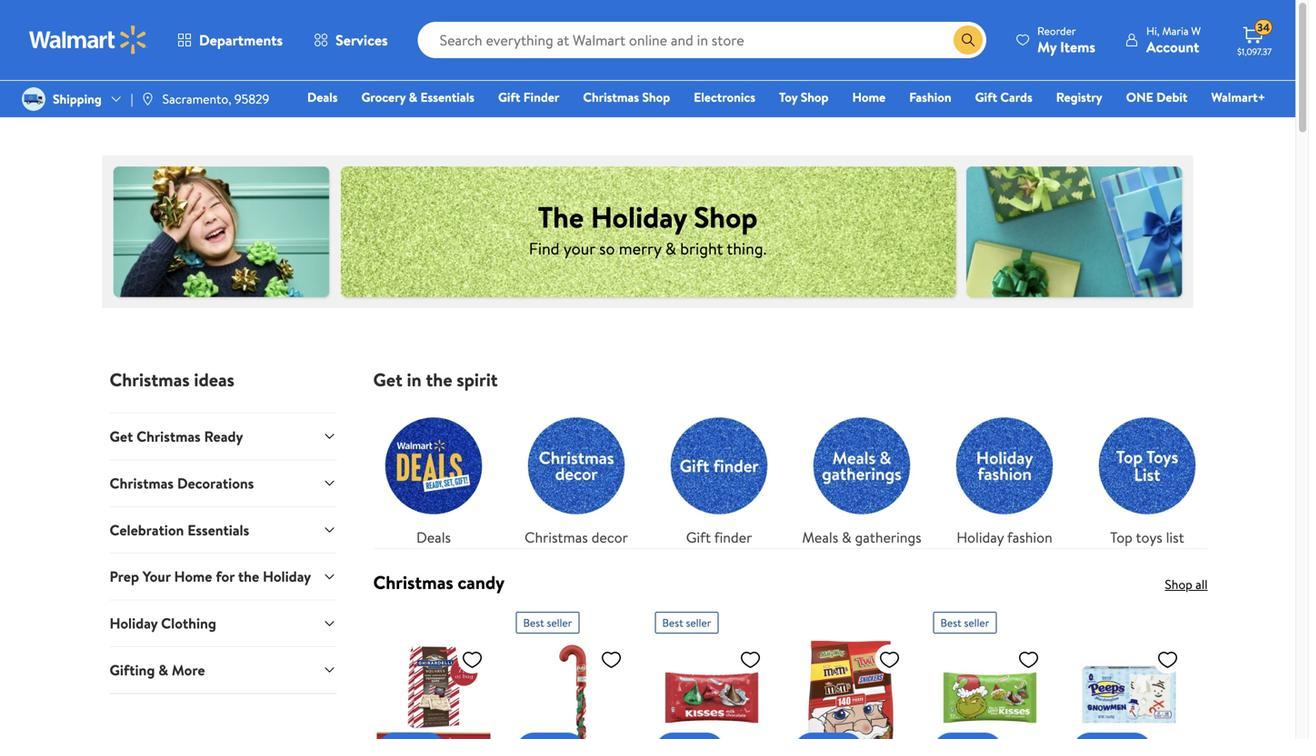 Task type: vqa. For each thing, say whether or not it's contained in the screenshot.
PEEPS Marshmallow Snowmen, Christmas Candy, 3 Count (1.5 Ounce) IMAGE
yes



Task type: locate. For each thing, give the bounding box(es) containing it.
home inside prep your home for the holiday dropdown button
[[174, 567, 212, 587]]

gift
[[498, 88, 521, 106], [975, 88, 998, 106], [686, 527, 711, 547]]

search icon image
[[961, 33, 976, 47]]

christmas up get christmas ready
[[110, 367, 190, 392]]

account
[[1147, 37, 1200, 57]]

0 horizontal spatial best seller
[[523, 615, 572, 631]]

registry
[[1056, 88, 1103, 106]]

get left in
[[373, 367, 403, 392]]

shop
[[642, 88, 670, 106], [801, 88, 829, 106], [694, 197, 758, 237], [1165, 576, 1193, 593]]

1 seller from the left
[[547, 615, 572, 631]]

holiday inside the holiday shop find your so merry & bright thing.
[[591, 197, 687, 237]]

1 horizontal spatial gift
[[686, 527, 711, 547]]

christmas up celebration on the left bottom of the page
[[110, 473, 174, 493]]

best seller up hershey's kisses the grinch milk chocolate christmas candy, bag 9.5 oz image
[[941, 615, 990, 631]]

2 horizontal spatial seller
[[964, 615, 990, 631]]

deals link for christmas decor link
[[373, 406, 494, 548]]

 image right the |
[[141, 92, 155, 106]]

1 horizontal spatial the
[[426, 367, 452, 392]]

2 seller from the left
[[686, 615, 711, 631]]

essentials right grocery
[[421, 88, 475, 106]]

home inside home link
[[852, 88, 886, 106]]

 image
[[22, 87, 45, 111], [141, 92, 155, 106]]

a little girl is pictured smiling with her hand on her face and she's wearing a black sweater with green and gold gift bows all over. green, blue and gold gift boxes are shown. the holiday shop. find your so merry and bright thing image
[[102, 154, 1194, 310]]

decor
[[592, 527, 628, 547]]

& inside gifting & more dropdown button
[[158, 660, 168, 680]]

finder
[[714, 527, 752, 547]]

1 vertical spatial home
[[174, 567, 212, 587]]

celebration
[[110, 520, 184, 540]]

ghirardelli dark chocolate peppermint bark chocolate squares, layered dark chocolate and white chocolate candy, 7.7 oz bag image
[[377, 641, 491, 739]]

3 best seller from the left
[[941, 615, 990, 631]]

prep
[[110, 567, 139, 587]]

essentials inside dropdown button
[[188, 520, 249, 540]]

1 vertical spatial deals link
[[373, 406, 494, 548]]

2 best seller from the left
[[662, 615, 711, 631]]

& for gifting & more
[[158, 660, 168, 680]]

& right merry
[[666, 237, 676, 260]]

reorder
[[1038, 23, 1076, 39]]

candy
[[458, 570, 505, 595]]

get for get christmas ready
[[110, 426, 133, 446]]

kit kat® miniatures milk chocolate wafer christmas candy, plastic cane 1.8 oz image
[[516, 641, 630, 739]]

top toys list link
[[1087, 406, 1208, 548]]

1 horizontal spatial  image
[[141, 92, 155, 106]]

one debit link
[[1118, 87, 1196, 107]]

1 horizontal spatial home
[[852, 88, 886, 106]]

0 horizontal spatial  image
[[22, 87, 45, 111]]

2 horizontal spatial product group
[[933, 605, 1047, 739]]

shop inside the holiday shop find your so merry & bright thing.
[[694, 197, 758, 237]]

the right for
[[238, 567, 259, 587]]

& inside meals & gatherings link
[[842, 527, 852, 547]]

2 best from the left
[[662, 615, 683, 631]]

home
[[852, 88, 886, 106], [174, 567, 212, 587]]

0 vertical spatial deals
[[307, 88, 338, 106]]

maria
[[1163, 23, 1189, 39]]

home left the fashion
[[852, 88, 886, 106]]

merry
[[619, 237, 662, 260]]

holiday clothing
[[110, 613, 216, 633]]

0 horizontal spatial product group
[[516, 605, 630, 739]]

the
[[538, 197, 584, 237]]

1 vertical spatial deals
[[416, 527, 451, 547]]

walmart image
[[29, 25, 147, 55]]

0 horizontal spatial seller
[[547, 615, 572, 631]]

0 horizontal spatial the
[[238, 567, 259, 587]]

christmas left candy
[[373, 570, 453, 595]]

get in the spirit
[[373, 367, 498, 392]]

0 horizontal spatial gift
[[498, 88, 521, 106]]

christmas decorations
[[110, 473, 254, 493]]

gift for gift cards
[[975, 88, 998, 106]]

best
[[523, 615, 544, 631], [662, 615, 683, 631], [941, 615, 962, 631]]

christmas
[[583, 88, 639, 106], [110, 367, 190, 392], [137, 426, 201, 446], [110, 473, 174, 493], [525, 527, 588, 547], [373, 570, 453, 595]]

gift for gift finder
[[686, 527, 711, 547]]

gift finder
[[686, 527, 752, 547]]

0 vertical spatial get
[[373, 367, 403, 392]]

fashion link
[[901, 87, 960, 107]]

seller up hershey's kisses milk chocolate christmas candy, bag 10.1 oz image
[[686, 615, 711, 631]]

0 vertical spatial deals link
[[299, 87, 346, 107]]

seller for 2nd product group from the right
[[686, 615, 711, 631]]

best up kit kat® miniatures milk chocolate wafer christmas candy, plastic cane 1.8 oz image in the left bottom of the page
[[523, 615, 544, 631]]

product group
[[516, 605, 630, 739], [655, 605, 769, 739], [933, 605, 1047, 739]]

1 horizontal spatial best
[[662, 615, 683, 631]]

christmas for christmas shop
[[583, 88, 639, 106]]

holiday
[[591, 197, 687, 237], [957, 527, 1004, 547], [263, 567, 311, 587], [110, 613, 158, 633]]

2 horizontal spatial best seller
[[941, 615, 990, 631]]

34
[[1258, 20, 1270, 35]]

list
[[362, 391, 1219, 548]]

2 horizontal spatial best
[[941, 615, 962, 631]]

1 best seller from the left
[[523, 615, 572, 631]]

deals
[[307, 88, 338, 106], [416, 527, 451, 547]]

 image for sacramento, 95829
[[141, 92, 155, 106]]

best up hershey's kisses the grinch milk chocolate christmas candy, bag 9.5 oz image
[[941, 615, 962, 631]]

essentials
[[421, 88, 475, 106], [188, 520, 249, 540]]

deals link
[[299, 87, 346, 107], [373, 406, 494, 548]]

thing.
[[727, 237, 767, 260]]

1 horizontal spatial seller
[[686, 615, 711, 631]]

$1,097.37
[[1238, 45, 1272, 58]]

home link
[[844, 87, 894, 107]]

seller up hershey's kisses the grinch milk chocolate christmas candy, bag 9.5 oz image
[[964, 615, 990, 631]]

christmas left decor
[[525, 527, 588, 547]]

cards
[[1001, 88, 1033, 106]]

christmas for christmas ideas
[[110, 367, 190, 392]]

get inside dropdown button
[[110, 426, 133, 446]]

gifting
[[110, 660, 155, 680]]

for
[[216, 567, 235, 587]]

add to favorites list, m&m's, snickers & twix & milky way milk chocolate christmas candy variety pack - 140 ct image
[[879, 648, 901, 671]]

add to favorites list, hershey's kisses milk chocolate christmas candy, bag 10.1 oz image
[[740, 648, 762, 671]]

best up hershey's kisses milk chocolate christmas candy, bag 10.1 oz image
[[662, 615, 683, 631]]

get down christmas ideas
[[110, 426, 133, 446]]

3 product group from the left
[[933, 605, 1047, 739]]

the right in
[[426, 367, 452, 392]]

0 horizontal spatial essentials
[[188, 520, 249, 540]]

reorder my items
[[1038, 23, 1096, 57]]

1 horizontal spatial essentials
[[421, 88, 475, 106]]

 image left shipping
[[22, 87, 45, 111]]

0 horizontal spatial best
[[523, 615, 544, 631]]

holiday fashion
[[957, 527, 1053, 547]]

get
[[373, 367, 403, 392], [110, 426, 133, 446]]

list
[[1166, 527, 1185, 547]]

christmas up christmas decorations
[[137, 426, 201, 446]]

christmas for christmas candy
[[373, 570, 453, 595]]

clothing
[[161, 613, 216, 633]]

sacramento,
[[162, 90, 231, 108]]

1 vertical spatial the
[[238, 567, 259, 587]]

christmas inside dropdown button
[[137, 426, 201, 446]]

the
[[426, 367, 452, 392], [238, 567, 259, 587]]

gift inside "link"
[[975, 88, 998, 106]]

home left for
[[174, 567, 212, 587]]

2 product group from the left
[[655, 605, 769, 739]]

christmas inside dropdown button
[[110, 473, 174, 493]]

&
[[409, 88, 417, 106], [666, 237, 676, 260], [842, 527, 852, 547], [158, 660, 168, 680]]

seller
[[547, 615, 572, 631], [686, 615, 711, 631], [964, 615, 990, 631]]

Walmart Site-Wide search field
[[418, 22, 987, 58]]

best for kit kat® miniatures milk chocolate wafer christmas candy, plastic cane 1.8 oz image in the left bottom of the page
[[523, 615, 544, 631]]

gifting & more button
[[110, 647, 337, 693]]

1 horizontal spatial best seller
[[662, 615, 711, 631]]

christmas decor link
[[516, 406, 637, 548]]

more
[[172, 660, 205, 680]]

2 horizontal spatial gift
[[975, 88, 998, 106]]

seller up kit kat® miniatures milk chocolate wafer christmas candy, plastic cane 1.8 oz image in the left bottom of the page
[[547, 615, 572, 631]]

gift finder
[[498, 88, 560, 106]]

find
[[529, 237, 560, 260]]

registry link
[[1048, 87, 1111, 107]]

christmas right finder
[[583, 88, 639, 106]]

0 horizontal spatial deals link
[[299, 87, 346, 107]]

0 vertical spatial the
[[426, 367, 452, 392]]

& inside grocery & essentials link
[[409, 88, 417, 106]]

3 seller from the left
[[964, 615, 990, 631]]

deals left grocery
[[307, 88, 338, 106]]

christmas candy
[[373, 570, 505, 595]]

& left "more"
[[158, 660, 168, 680]]

best seller up hershey's kisses milk chocolate christmas candy, bag 10.1 oz image
[[662, 615, 711, 631]]

1 horizontal spatial deals
[[416, 527, 451, 547]]

christmas decor
[[525, 527, 628, 547]]

1 horizontal spatial deals link
[[373, 406, 494, 548]]

0 vertical spatial home
[[852, 88, 886, 106]]

shop all link
[[1165, 576, 1208, 593]]

& right meals
[[842, 527, 852, 547]]

1 vertical spatial get
[[110, 426, 133, 446]]

best seller up kit kat® miniatures milk chocolate wafer christmas candy, plastic cane 1.8 oz image in the left bottom of the page
[[523, 615, 572, 631]]

1 vertical spatial essentials
[[188, 520, 249, 540]]

3 best from the left
[[941, 615, 962, 631]]

m&m's, snickers & twix & milky way milk chocolate christmas candy variety pack - 140 ct image
[[794, 641, 908, 739]]

essentials up prep your home for the holiday dropdown button
[[188, 520, 249, 540]]

0 horizontal spatial home
[[174, 567, 212, 587]]

1 horizontal spatial get
[[373, 367, 403, 392]]

0 horizontal spatial get
[[110, 426, 133, 446]]

deals up christmas candy
[[416, 527, 451, 547]]

grocery & essentials link
[[353, 87, 483, 107]]

departments
[[199, 30, 283, 50]]

holiday inside list
[[957, 527, 1004, 547]]

one
[[1126, 88, 1154, 106]]

best seller for 2nd product group from the right
[[662, 615, 711, 631]]

best seller for third product group from the left
[[941, 615, 990, 631]]

& right grocery
[[409, 88, 417, 106]]

seller for third product group from the left
[[964, 615, 990, 631]]

deals link for grocery & essentials link
[[299, 87, 346, 107]]

1 best from the left
[[523, 615, 544, 631]]

0 vertical spatial essentials
[[421, 88, 475, 106]]

christmas for christmas decor
[[525, 527, 588, 547]]

1 horizontal spatial product group
[[655, 605, 769, 739]]

prep your home for the holiday
[[110, 567, 311, 587]]

list containing deals
[[362, 391, 1219, 548]]



Task type: describe. For each thing, give the bounding box(es) containing it.
toys
[[1136, 527, 1163, 547]]

fashion
[[1007, 527, 1053, 547]]

gatherings
[[855, 527, 922, 547]]

debit
[[1157, 88, 1188, 106]]

shop all
[[1165, 576, 1208, 593]]

peeps marshmallow snowmen, christmas candy, 3 count (1.5 ounce) image
[[1073, 641, 1186, 739]]

& inside the holiday shop find your so merry & bright thing.
[[666, 237, 676, 260]]

best for hershey's kisses the grinch milk chocolate christmas candy, bag 9.5 oz image
[[941, 615, 962, 631]]

grocery
[[361, 88, 406, 106]]

1 product group from the left
[[516, 605, 630, 739]]

hi, maria w account
[[1147, 23, 1201, 57]]

|
[[131, 90, 133, 108]]

gift finder link
[[490, 87, 568, 107]]

toy shop
[[779, 88, 829, 106]]

your
[[564, 237, 595, 260]]

add to favorites list, kit kat® miniatures milk chocolate wafer christmas candy, plastic cane 1.8 oz image
[[601, 648, 622, 671]]

95829
[[235, 90, 269, 108]]

departments button
[[162, 18, 298, 62]]

electronics link
[[686, 87, 764, 107]]

electronics
[[694, 88, 756, 106]]

celebration essentials button
[[110, 506, 337, 553]]

gift cards
[[975, 88, 1033, 106]]

gifting & more
[[110, 660, 205, 680]]

seller for 1st product group
[[547, 615, 572, 631]]

grocery & essentials
[[361, 88, 475, 106]]

my
[[1038, 37, 1057, 57]]

best seller for 1st product group
[[523, 615, 572, 631]]

add to favorites list, hershey's kisses the grinch milk chocolate christmas candy, bag 9.5 oz image
[[1018, 648, 1040, 671]]

top toys list
[[1111, 527, 1185, 547]]

meals & gatherings link
[[802, 406, 923, 548]]

toy shop link
[[771, 87, 837, 107]]

& for grocery & essentials
[[409, 88, 417, 106]]

get for get in the spirit
[[373, 367, 403, 392]]

holiday fashion link
[[944, 406, 1065, 548]]

toy
[[779, 88, 798, 106]]

your
[[143, 567, 171, 587]]

& for meals & gatherings
[[842, 527, 852, 547]]

shipping
[[53, 90, 102, 108]]

holiday clothing button
[[110, 600, 337, 647]]

celebration essentials
[[110, 520, 249, 540]]

sacramento, 95829
[[162, 90, 269, 108]]

meals & gatherings
[[802, 527, 922, 547]]

services button
[[298, 18, 403, 62]]

services
[[336, 30, 388, 50]]

all
[[1196, 576, 1208, 593]]

ready
[[204, 426, 243, 446]]

decorations
[[177, 473, 254, 493]]

get christmas ready
[[110, 426, 243, 446]]

christmas ideas
[[110, 367, 235, 392]]

in
[[407, 367, 422, 392]]

fashion
[[910, 88, 952, 106]]

get christmas ready button
[[110, 413, 337, 460]]

the holiday shop find your so merry & bright thing.
[[529, 197, 767, 260]]

top
[[1111, 527, 1133, 547]]

gift finder link
[[659, 406, 780, 548]]

best for hershey's kisses milk chocolate christmas candy, bag 10.1 oz image
[[662, 615, 683, 631]]

christmas shop link
[[575, 87, 678, 107]]

christmas shop
[[583, 88, 670, 106]]

spirit
[[457, 367, 498, 392]]

 image for shipping
[[22, 87, 45, 111]]

gift for gift finder
[[498, 88, 521, 106]]

hershey's kisses the grinch milk chocolate christmas candy, bag 9.5 oz image
[[933, 641, 1047, 739]]

walmart+ link
[[1203, 87, 1274, 107]]

christmas decorations button
[[110, 460, 337, 506]]

w
[[1192, 23, 1201, 39]]

the inside dropdown button
[[238, 567, 259, 587]]

ideas
[[194, 367, 235, 392]]

hi,
[[1147, 23, 1160, 39]]

gift cards link
[[967, 87, 1041, 107]]

prep your home for the holiday button
[[110, 553, 337, 600]]

add to favorites list, ghirardelli dark chocolate peppermint bark chocolate squares, layered dark chocolate and white chocolate candy, 7.7 oz bag image
[[461, 648, 483, 671]]

Search search field
[[418, 22, 987, 58]]

christmas for christmas decorations
[[110, 473, 174, 493]]

add to favorites list, peeps marshmallow snowmen, christmas candy, 3 count (1.5 ounce) image
[[1157, 648, 1179, 671]]

one debit
[[1126, 88, 1188, 106]]

bright
[[680, 237, 723, 260]]

walmart+
[[1212, 88, 1266, 106]]

so
[[599, 237, 615, 260]]

meals
[[802, 527, 839, 547]]

0 horizontal spatial deals
[[307, 88, 338, 106]]

items
[[1060, 37, 1096, 57]]

finder
[[524, 88, 560, 106]]

hershey's kisses milk chocolate christmas candy, bag 10.1 oz image
[[655, 641, 769, 739]]



